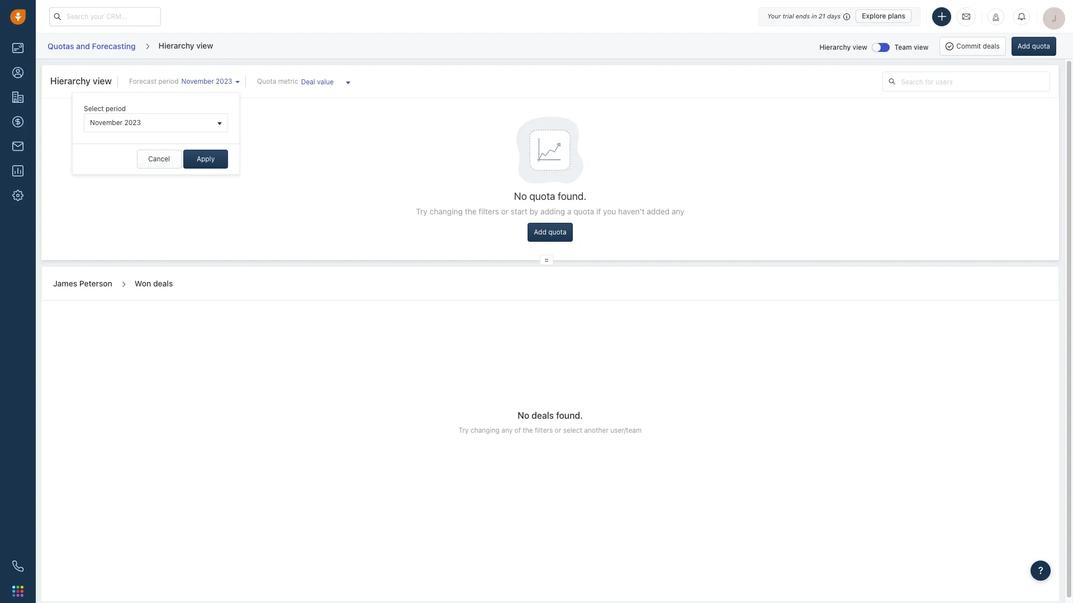 Task type: describe. For each thing, give the bounding box(es) containing it.
forecasting
[[92, 41, 136, 51]]

november for forecast period
[[181, 77, 214, 86]]

2023 for select period
[[124, 119, 141, 127]]

commit deals
[[957, 42, 1000, 50]]

0 vertical spatial add quota
[[1018, 42, 1050, 50]]

1 horizontal spatial add quota button
[[1012, 37, 1056, 56]]

deals for no
[[532, 411, 554, 421]]

0 horizontal spatial add quota button
[[528, 223, 573, 242]]

0 horizontal spatial hierarchy
[[50, 76, 91, 86]]

view right the team
[[914, 43, 929, 51]]

peterson
[[79, 279, 112, 288]]

by
[[530, 207, 538, 217]]

filters inside no quota found. try changing the filters or start by adding a quota if you haven't added any
[[479, 207, 499, 217]]

1 horizontal spatial filters
[[535, 426, 553, 435]]

your trial ends in 21 days
[[768, 12, 841, 20]]

select
[[84, 105, 104, 113]]

21
[[819, 12, 825, 20]]

add for leftmost add quota button
[[534, 228, 547, 237]]

try inside no quota found. try changing the filters or start by adding a quota if you haven't added any
[[416, 207, 427, 217]]

november 2023 for forecast period
[[181, 77, 232, 86]]

apply
[[197, 155, 215, 163]]

changing inside no quota found. try changing the filters or start by adding a quota if you haven't added any
[[430, 207, 463, 217]]

the inside no quota found. try changing the filters or start by adding a quota if you haven't added any
[[465, 207, 477, 217]]

team view
[[895, 43, 929, 51]]

no for deals
[[518, 411, 529, 421]]

november 2023 button
[[179, 77, 240, 87]]

1 horizontal spatial or
[[555, 426, 561, 435]]

november 2023 for select period
[[90, 119, 141, 127]]

deals for won
[[153, 279, 173, 288]]

days
[[827, 12, 841, 20]]

1 vertical spatial try
[[459, 426, 469, 435]]

commit deals button
[[940, 37, 1006, 56]]

deals for commit
[[983, 42, 1000, 50]]

no deals found.
[[518, 411, 583, 421]]

phone element
[[7, 556, 29, 578]]

phone image
[[12, 561, 23, 572]]

if
[[596, 207, 601, 217]]

forecast
[[129, 77, 157, 86]]

a
[[567, 207, 572, 217]]

start
[[511, 207, 528, 217]]

metric
[[278, 77, 298, 86]]

1 vertical spatial any
[[502, 426, 513, 435]]

2 horizontal spatial hierarchy view
[[820, 43, 867, 51]]

plans
[[888, 12, 906, 20]]

in
[[812, 12, 817, 20]]

1 horizontal spatial hierarchy
[[158, 41, 194, 50]]



Task type: locate. For each thing, give the bounding box(es) containing it.
0 horizontal spatial filters
[[479, 207, 499, 217]]

james
[[53, 279, 77, 288]]

view down explore in the top of the page
[[853, 43, 867, 51]]

you
[[603, 207, 616, 217]]

1 vertical spatial add quota button
[[528, 223, 573, 242]]

period for select period
[[106, 105, 126, 113]]

freshworks switcher image
[[12, 586, 23, 597]]

1 horizontal spatial november 2023
[[181, 77, 232, 86]]

period right forecast
[[158, 77, 179, 86]]

0 horizontal spatial add quota
[[534, 228, 567, 237]]

1 vertical spatial period
[[106, 105, 126, 113]]

of
[[515, 426, 521, 435]]

0 horizontal spatial try
[[416, 207, 427, 217]]

deal
[[301, 78, 315, 86]]

hierarchy up select
[[50, 76, 91, 86]]

hierarchy view
[[158, 41, 213, 50], [820, 43, 867, 51], [50, 76, 112, 86]]

2 vertical spatial deals
[[532, 411, 554, 421]]

add quota button down adding
[[528, 223, 573, 242]]

1 horizontal spatial try
[[459, 426, 469, 435]]

add quota right commit deals
[[1018, 42, 1050, 50]]

try changing any of the filters or select another user/team
[[459, 426, 642, 435]]

add quota
[[1018, 42, 1050, 50], [534, 228, 567, 237]]

hierarchy down days
[[820, 43, 851, 51]]

your
[[768, 12, 781, 20]]

Search your CRM... text field
[[49, 7, 161, 26]]

send email image
[[963, 12, 970, 21]]

1 vertical spatial or
[[555, 426, 561, 435]]

another
[[584, 426, 609, 435]]

the
[[465, 207, 477, 217], [523, 426, 533, 435]]

and
[[76, 41, 90, 51]]

1 horizontal spatial the
[[523, 426, 533, 435]]

0 vertical spatial the
[[465, 207, 477, 217]]

view
[[196, 41, 213, 50], [853, 43, 867, 51], [914, 43, 929, 51], [93, 76, 112, 86]]

select
[[563, 426, 582, 435]]

found. for deals
[[556, 411, 583, 421]]

0 vertical spatial deals
[[983, 42, 1000, 50]]

hierarchy view down days
[[820, 43, 867, 51]]

or left start
[[501, 207, 509, 217]]

november down select period
[[90, 119, 123, 127]]

no up "of"
[[518, 411, 529, 421]]

apply button
[[183, 150, 228, 169]]

changing
[[430, 207, 463, 217], [471, 426, 500, 435]]

0 horizontal spatial changing
[[430, 207, 463, 217]]

add for right add quota button
[[1018, 42, 1030, 50]]

quota
[[257, 77, 276, 86]]

explore plans
[[862, 12, 906, 20]]

1 horizontal spatial deals
[[532, 411, 554, 421]]

found. for quota
[[558, 190, 586, 202]]

1 vertical spatial 2023
[[124, 119, 141, 127]]

1 horizontal spatial period
[[158, 77, 179, 86]]

deals
[[983, 42, 1000, 50], [153, 279, 173, 288], [532, 411, 554, 421]]

hierarchy up forecast period
[[158, 41, 194, 50]]

or
[[501, 207, 509, 217], [555, 426, 561, 435]]

1 vertical spatial november 2023
[[90, 119, 141, 127]]

=
[[545, 256, 549, 265]]

november
[[181, 77, 214, 86], [90, 119, 123, 127]]

user/team
[[610, 426, 642, 435]]

2023 left the quota
[[216, 77, 232, 86]]

0 vertical spatial november 2023
[[181, 77, 232, 86]]

hierarchy view up november 2023 dropdown button in the left of the page
[[158, 41, 213, 50]]

add down by
[[534, 228, 547, 237]]

filters down no deals found.
[[535, 426, 553, 435]]

1 vertical spatial add
[[534, 228, 547, 237]]

november 2023
[[181, 77, 232, 86], [90, 119, 141, 127]]

0 vertical spatial changing
[[430, 207, 463, 217]]

add quota button right commit deals
[[1012, 37, 1056, 56]]

no
[[514, 190, 527, 202], [518, 411, 529, 421]]

haven't
[[618, 207, 645, 217]]

any inside no quota found. try changing the filters or start by adding a quota if you haven't added any
[[672, 207, 685, 217]]

1 horizontal spatial add
[[1018, 42, 1030, 50]]

added
[[647, 207, 670, 217]]

2 horizontal spatial deals
[[983, 42, 1000, 50]]

deals right commit
[[983, 42, 1000, 50]]

0 vertical spatial no
[[514, 190, 527, 202]]

no for quota
[[514, 190, 527, 202]]

deals inside commit deals button
[[983, 42, 1000, 50]]

deals up try changing any of the filters or select another user/team
[[532, 411, 554, 421]]

november inside button
[[90, 119, 123, 127]]

add quota button
[[1012, 37, 1056, 56], [528, 223, 573, 242]]

deals right won
[[153, 279, 173, 288]]

any left "of"
[[502, 426, 513, 435]]

0 vertical spatial or
[[501, 207, 509, 217]]

found. inside no quota found. try changing the filters or start by adding a quota if you haven't added any
[[558, 190, 586, 202]]

add
[[1018, 42, 1030, 50], [534, 228, 547, 237]]

november 2023 down select period
[[90, 119, 141, 127]]

found. up "select"
[[556, 411, 583, 421]]

no quota found. try changing the filters or start by adding a quota if you haven't added any
[[416, 190, 685, 217]]

0 vertical spatial add quota button
[[1012, 37, 1056, 56]]

november 2023 button
[[84, 114, 228, 133]]

0 horizontal spatial any
[[502, 426, 513, 435]]

1 vertical spatial filters
[[535, 426, 553, 435]]

2023
[[216, 77, 232, 86], [124, 119, 141, 127]]

november 2023 inside november 2023 button
[[90, 119, 141, 127]]

1 vertical spatial no
[[518, 411, 529, 421]]

2023 inside dropdown button
[[216, 77, 232, 86]]

2023 for forecast period
[[216, 77, 232, 86]]

1 vertical spatial add quota
[[534, 228, 567, 237]]

ends
[[796, 12, 810, 20]]

1 vertical spatial changing
[[471, 426, 500, 435]]

explore
[[862, 12, 886, 20]]

filters left start
[[479, 207, 499, 217]]

team
[[895, 43, 912, 51]]

0 vertical spatial period
[[158, 77, 179, 86]]

deal value
[[301, 78, 334, 86]]

0 horizontal spatial deals
[[153, 279, 173, 288]]

november 2023 right forecast period
[[181, 77, 232, 86]]

0 vertical spatial any
[[672, 207, 685, 217]]

hierarchy
[[158, 41, 194, 50], [820, 43, 851, 51], [50, 76, 91, 86]]

any
[[672, 207, 685, 217], [502, 426, 513, 435]]

no inside no quota found. try changing the filters or start by adding a quota if you haven't added any
[[514, 190, 527, 202]]

0 vertical spatial 2023
[[216, 77, 232, 86]]

value
[[317, 78, 334, 86]]

0 vertical spatial found.
[[558, 190, 586, 202]]

november inside dropdown button
[[181, 77, 214, 86]]

0 horizontal spatial november 2023
[[90, 119, 141, 127]]

won deals
[[135, 279, 173, 288]]

filters
[[479, 207, 499, 217], [535, 426, 553, 435]]

1 horizontal spatial any
[[672, 207, 685, 217]]

deal value button
[[298, 73, 356, 92]]

1 vertical spatial found.
[[556, 411, 583, 421]]

1 horizontal spatial hierarchy view
[[158, 41, 213, 50]]

commit
[[957, 42, 981, 50]]

0 horizontal spatial period
[[106, 105, 126, 113]]

Search for users text field
[[901, 72, 1050, 91]]

or inside no quota found. try changing the filters or start by adding a quota if you haven't added any
[[501, 207, 509, 217]]

period
[[158, 77, 179, 86], [106, 105, 126, 113]]

add right commit deals
[[1018, 42, 1030, 50]]

forecast period
[[129, 77, 179, 86]]

1 vertical spatial november
[[90, 119, 123, 127]]

cancel button
[[137, 150, 181, 169]]

= button
[[540, 255, 553, 266]]

1 horizontal spatial add quota
[[1018, 42, 1050, 50]]

0 horizontal spatial add
[[534, 228, 547, 237]]

view up select period
[[93, 76, 112, 86]]

explore plans link
[[856, 10, 912, 23]]

0 horizontal spatial november
[[90, 119, 123, 127]]

try
[[416, 207, 427, 217], [459, 426, 469, 435]]

1 horizontal spatial changing
[[471, 426, 500, 435]]

period for forecast period
[[158, 77, 179, 86]]

2023 inside button
[[124, 119, 141, 127]]

1 horizontal spatial november
[[181, 77, 214, 86]]

november right forecast period
[[181, 77, 214, 86]]

quotas and forecasting
[[48, 41, 136, 51]]

found.
[[558, 190, 586, 202], [556, 411, 583, 421]]

november for select period
[[90, 119, 123, 127]]

add quota down adding
[[534, 228, 567, 237]]

2023 down select period
[[124, 119, 141, 127]]

cancel
[[148, 155, 170, 163]]

1 vertical spatial the
[[523, 426, 533, 435]]

0 horizontal spatial 2023
[[124, 119, 141, 127]]

1 vertical spatial deals
[[153, 279, 173, 288]]

0 vertical spatial try
[[416, 207, 427, 217]]

0 horizontal spatial or
[[501, 207, 509, 217]]

won
[[135, 279, 151, 288]]

any right added
[[672, 207, 685, 217]]

quotas and forecasting link
[[47, 37, 136, 55]]

period right select
[[106, 105, 126, 113]]

trial
[[783, 12, 794, 20]]

no up start
[[514, 190, 527, 202]]

quota metric
[[257, 77, 298, 86]]

select period
[[84, 105, 126, 113]]

the right "of"
[[523, 426, 533, 435]]

november 2023 inside november 2023 dropdown button
[[181, 77, 232, 86]]

2 horizontal spatial hierarchy
[[820, 43, 851, 51]]

view up november 2023 dropdown button in the left of the page
[[196, 41, 213, 50]]

0 vertical spatial november
[[181, 77, 214, 86]]

or left "select"
[[555, 426, 561, 435]]

0 vertical spatial filters
[[479, 207, 499, 217]]

quotas
[[48, 41, 74, 51]]

hierarchy view up select
[[50, 76, 112, 86]]

0 horizontal spatial hierarchy view
[[50, 76, 112, 86]]

found. up the a at top right
[[558, 190, 586, 202]]

james peterson
[[53, 279, 112, 288]]

the left start
[[465, 207, 477, 217]]

0 horizontal spatial the
[[465, 207, 477, 217]]

1 horizontal spatial 2023
[[216, 77, 232, 86]]

adding
[[540, 207, 565, 217]]

quota
[[1032, 42, 1050, 50], [530, 190, 555, 202], [574, 207, 594, 217], [548, 228, 567, 237]]

0 vertical spatial add
[[1018, 42, 1030, 50]]



Task type: vqa. For each thing, say whether or not it's contained in the screenshot.
"Inc" to the right
no



